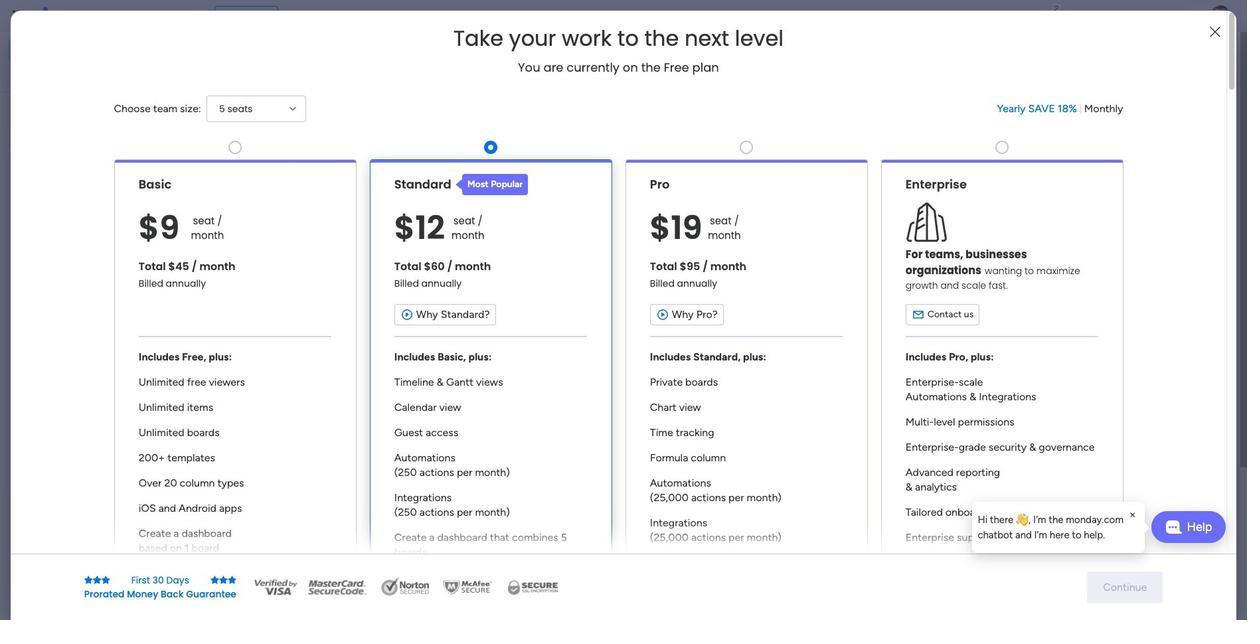 Task type: locate. For each thing, give the bounding box(es) containing it.
notifications image
[[1011, 9, 1025, 23]]

quick search results list box
[[245, 124, 956, 463]]

star image
[[101, 575, 110, 585], [210, 575, 219, 585], [219, 575, 228, 585]]

enterprise tier selected option
[[881, 159, 1123, 599]]

invite members image
[[1070, 9, 1083, 23]]

0 horizontal spatial add to favorites image
[[685, 243, 699, 256]]

add to favorites image for second component image from the right
[[685, 243, 699, 256]]

terry turtle image up verified by visa image
[[276, 546, 303, 572]]

standard tier selected option
[[370, 159, 612, 599]]

add to favorites image for 2nd component image from left
[[920, 243, 933, 256]]

0 horizontal spatial component image
[[496, 263, 508, 275]]

1 vertical spatial option
[[8, 62, 161, 84]]

1 vertical spatial terry turtle image
[[276, 546, 303, 572]]

2 add to favorites image from the left
[[920, 243, 933, 256]]

1 horizontal spatial component image
[[730, 263, 742, 275]]

close recently visited image
[[245, 108, 261, 124]]

option
[[8, 40, 161, 61], [8, 62, 161, 84], [0, 157, 169, 160]]

star image
[[84, 575, 93, 585], [93, 575, 101, 585], [228, 575, 236, 585]]

add to favorites image
[[685, 243, 699, 256], [920, 243, 933, 256]]

component image
[[496, 263, 508, 275], [730, 263, 742, 275]]

1 add to favorites image from the left
[[685, 243, 699, 256]]

2 star image from the left
[[210, 575, 219, 585]]

check circle image
[[1008, 142, 1017, 152]]

templates image image
[[1000, 267, 1175, 359]]

monday marketplace image
[[1099, 9, 1112, 23]]

verified by visa image
[[252, 577, 299, 597]]

section head
[[455, 174, 528, 195]]

terry turtle image right help icon
[[1210, 5, 1231, 27]]

0 vertical spatial option
[[8, 40, 161, 61]]

tier options list box
[[114, 135, 1123, 599]]

list box
[[0, 155, 169, 472]]

1 star image from the left
[[84, 575, 93, 585]]

terry turtle image left mastercard secure code image
[[276, 594, 303, 620]]

norton secured image
[[376, 577, 436, 597]]

ssl encrypted image
[[499, 577, 566, 597]]

1 horizontal spatial add to favorites image
[[920, 243, 933, 256]]

3 star image from the left
[[219, 575, 228, 585]]

heading
[[453, 27, 784, 50]]

search everything image
[[1131, 9, 1145, 23]]

terry turtle image
[[1210, 5, 1231, 27], [276, 546, 303, 572], [276, 594, 303, 620]]

2 element
[[379, 500, 395, 516], [379, 500, 395, 516]]

dialog
[[972, 502, 1145, 553]]

select product image
[[12, 9, 25, 23]]



Task type: describe. For each thing, give the bounding box(es) containing it.
2 component image from the left
[[730, 263, 742, 275]]

2 vertical spatial terry turtle image
[[276, 594, 303, 620]]

help image
[[1161, 9, 1174, 23]]

chat bot icon image
[[1165, 521, 1182, 534]]

add to favorites image
[[451, 405, 464, 419]]

3 star image from the left
[[228, 575, 236, 585]]

2 image
[[1050, 1, 1062, 16]]

mastercard secure code image
[[304, 577, 371, 597]]

pro tier selected option
[[625, 159, 868, 599]]

1 star image from the left
[[101, 575, 110, 585]]

2 vertical spatial option
[[0, 157, 169, 160]]

help center element
[[988, 548, 1187, 601]]

1 component image from the left
[[496, 263, 508, 275]]

mcafee secure image
[[441, 577, 494, 597]]

2 star image from the left
[[93, 575, 101, 585]]

update feed image
[[1041, 9, 1054, 23]]

remove from favorites image
[[451, 243, 464, 256]]

basic tier selected option
[[114, 159, 356, 599]]

getting started element
[[988, 484, 1187, 537]]

0 vertical spatial terry turtle image
[[1210, 5, 1231, 27]]

section head inside standard tier selected "option"
[[455, 174, 528, 195]]

see plans image
[[220, 9, 232, 23]]

billing cycle selection group
[[997, 101, 1123, 116]]

circle o image
[[1008, 159, 1017, 169]]



Task type: vqa. For each thing, say whether or not it's contained in the screenshot.
Close My workspaces icon
no



